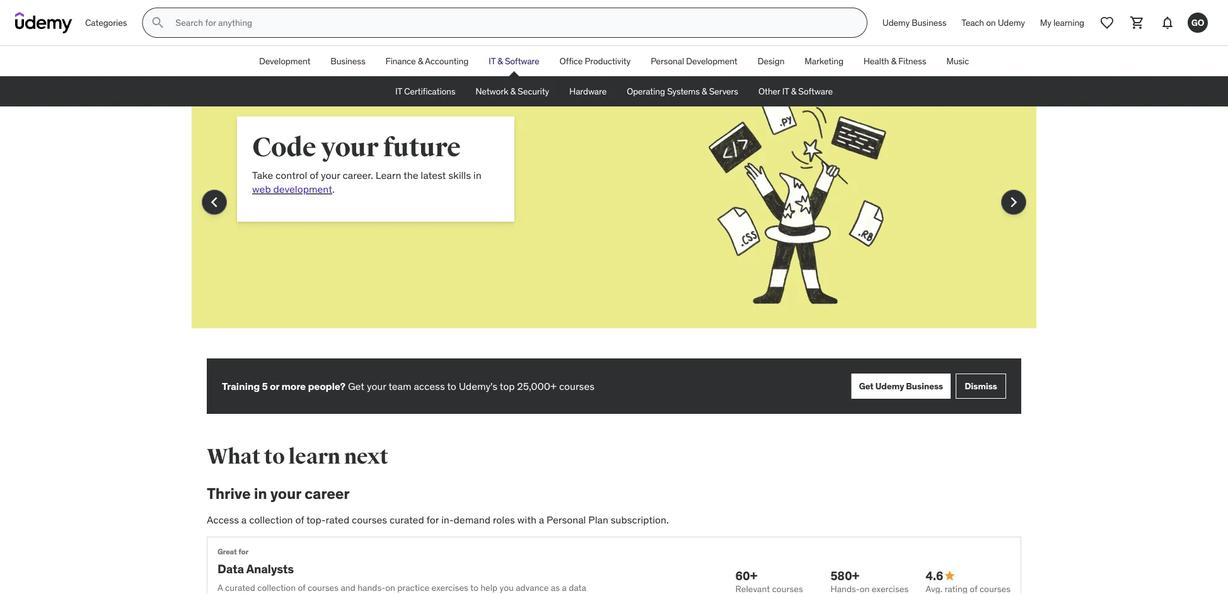 Task type: vqa. For each thing, say whether or not it's contained in the screenshot.
right Intelligence
no



Task type: describe. For each thing, give the bounding box(es) containing it.
small image
[[944, 570, 956, 583]]

rated
[[326, 514, 350, 527]]

training 5 or more people? get your team access to udemy's top 25,000+ courses
[[222, 380, 595, 393]]

operating systems & servers
[[627, 86, 739, 97]]

dismiss button
[[956, 374, 1007, 399]]

it for it & software
[[489, 55, 496, 67]]

& for accounting
[[418, 55, 423, 67]]

development link
[[249, 46, 321, 76]]

other it & software link
[[749, 76, 843, 107]]

& for security
[[511, 86, 516, 97]]

thrive in your career
[[207, 484, 350, 503]]

2 horizontal spatial it
[[783, 86, 789, 97]]

marketing
[[805, 55, 844, 67]]

it for it certifications
[[395, 86, 402, 97]]

teach on udemy link
[[955, 8, 1033, 38]]

demand
[[454, 514, 491, 527]]

learn
[[288, 444, 340, 470]]

1 horizontal spatial to
[[447, 380, 457, 393]]

personal inside thrive in your career element
[[547, 514, 586, 527]]

learn
[[376, 169, 401, 182]]

thrive
[[207, 484, 251, 503]]

office
[[560, 55, 583, 67]]

& for software
[[498, 55, 503, 67]]

categories button
[[78, 8, 135, 38]]

hardware link
[[560, 76, 617, 107]]

0 horizontal spatial get
[[348, 380, 365, 393]]

it & software
[[489, 55, 540, 67]]

your inside thrive in your career element
[[270, 484, 301, 503]]

personal development
[[651, 55, 738, 67]]

access a collection of top-rated courses curated for in-demand roles with a personal plan subscription.
[[207, 514, 669, 527]]

to inside great for data analysts a curated collection of courses and hands-on practice exercises to help you advance as a data
[[471, 583, 479, 594]]

office productivity
[[560, 55, 631, 67]]

top-
[[307, 514, 326, 527]]

more
[[282, 380, 306, 393]]

web development link
[[252, 183, 332, 196]]

go
[[1192, 17, 1205, 28]]

a inside great for data analysts a curated collection of courses and hands-on practice exercises to help you advance as a data
[[562, 583, 567, 594]]

in inside code your future take control of your career. learn the latest skills in web development .
[[474, 169, 482, 182]]

network & security
[[476, 86, 549, 97]]

or
[[270, 380, 279, 393]]

security
[[518, 86, 549, 97]]

access
[[207, 514, 239, 527]]

get inside the get udemy business link
[[859, 381, 874, 392]]

get udemy business link
[[852, 374, 951, 399]]

my
[[1041, 17, 1052, 28]]

data analysts link
[[218, 562, 294, 577]]

hardware
[[570, 86, 607, 97]]

help
[[481, 583, 498, 594]]

what to learn next
[[207, 444, 388, 470]]

advance
[[516, 583, 549, 594]]

software inside it & software link
[[505, 55, 540, 67]]

skills
[[449, 169, 471, 182]]

udemy image
[[15, 12, 73, 33]]

and
[[341, 583, 356, 594]]

of inside code your future take control of your career. learn the latest skills in web development .
[[310, 169, 319, 182]]

business inside business link
[[331, 55, 366, 67]]

0 vertical spatial collection
[[249, 514, 293, 527]]

1 horizontal spatial a
[[539, 514, 544, 527]]

take
[[252, 169, 273, 182]]

the
[[404, 169, 418, 182]]

design
[[758, 55, 785, 67]]

hands-
[[358, 583, 385, 594]]

carousel element
[[192, 76, 1037, 359]]

code
[[252, 131, 316, 164]]

0 horizontal spatial a
[[241, 514, 247, 527]]

career.
[[343, 169, 373, 182]]

systems
[[667, 86, 700, 97]]

dismiss
[[965, 381, 998, 392]]

software inside other it & software link
[[799, 86, 833, 97]]

5
[[262, 380, 268, 393]]

development
[[273, 183, 332, 196]]

wishlist image
[[1100, 15, 1115, 30]]

next
[[344, 444, 388, 470]]

other it & software
[[759, 86, 833, 97]]

& for fitness
[[891, 55, 897, 67]]

data
[[218, 562, 244, 577]]

a
[[218, 583, 223, 594]]

productivity
[[585, 55, 631, 67]]

music
[[947, 55, 969, 67]]

it certifications link
[[385, 76, 466, 107]]

udemy's
[[459, 380, 498, 393]]

people?
[[308, 380, 346, 393]]

teach on udemy
[[962, 17, 1025, 28]]

health & fitness
[[864, 55, 927, 67]]

.
[[332, 183, 335, 196]]



Task type: locate. For each thing, give the bounding box(es) containing it.
personal development link
[[641, 46, 748, 76]]

0 vertical spatial business
[[912, 17, 947, 28]]

your up .
[[321, 169, 340, 182]]

for
[[427, 514, 439, 527], [239, 548, 248, 557]]

it down finance at the top left of the page
[[395, 86, 402, 97]]

next image
[[1004, 192, 1024, 213]]

learning
[[1054, 17, 1085, 28]]

1 horizontal spatial get
[[859, 381, 874, 392]]

notifications image
[[1161, 15, 1176, 30]]

25,000+
[[517, 380, 557, 393]]

0 horizontal spatial on
[[385, 583, 395, 594]]

2 horizontal spatial to
[[471, 583, 479, 594]]

Search for anything text field
[[173, 12, 852, 33]]

for inside great for data analysts a curated collection of courses and hands-on practice exercises to help you advance as a data
[[239, 548, 248, 557]]

shopping cart with 0 items image
[[1130, 15, 1145, 30]]

2 vertical spatial of
[[298, 583, 306, 594]]

& right health
[[891, 55, 897, 67]]

on inside great for data analysts a curated collection of courses and hands-on practice exercises to help you advance as a data
[[385, 583, 395, 594]]

my learning
[[1041, 17, 1085, 28]]

to left help in the bottom left of the page
[[471, 583, 479, 594]]

software down marketing link
[[799, 86, 833, 97]]

& left security
[[511, 86, 516, 97]]

1 vertical spatial for
[[239, 548, 248, 557]]

personal
[[651, 55, 684, 67], [547, 514, 586, 527]]

curated right a
[[225, 583, 255, 594]]

marketing link
[[795, 46, 854, 76]]

udemy business
[[883, 17, 947, 28]]

courses right rated at left bottom
[[352, 514, 387, 527]]

0 horizontal spatial for
[[239, 548, 248, 557]]

other
[[759, 86, 781, 97]]

& left servers
[[702, 86, 707, 97]]

great
[[218, 548, 237, 557]]

finance
[[386, 55, 416, 67]]

in right skills
[[474, 169, 482, 182]]

1 vertical spatial curated
[[225, 583, 255, 594]]

1 vertical spatial on
[[385, 583, 395, 594]]

your left team
[[367, 380, 386, 393]]

roles
[[493, 514, 515, 527]]

courses right the 25,000+
[[559, 380, 595, 393]]

0 horizontal spatial software
[[505, 55, 540, 67]]

exercises
[[432, 583, 469, 594]]

to up 'thrive in your career'
[[264, 444, 285, 470]]

my learning link
[[1033, 8, 1092, 38]]

1 vertical spatial to
[[264, 444, 285, 470]]

personal left plan
[[547, 514, 586, 527]]

0 horizontal spatial in
[[254, 484, 267, 503]]

web
[[252, 183, 271, 196]]

to
[[447, 380, 457, 393], [264, 444, 285, 470], [471, 583, 479, 594]]

in right thrive on the left bottom of the page
[[254, 484, 267, 503]]

data
[[569, 583, 587, 594]]

top
[[500, 380, 515, 393]]

0 horizontal spatial curated
[[225, 583, 255, 594]]

business inside the udemy business link
[[912, 17, 947, 28]]

on
[[987, 17, 996, 28], [385, 583, 395, 594]]

0 horizontal spatial personal
[[547, 514, 586, 527]]

0 vertical spatial on
[[987, 17, 996, 28]]

thrive in your career element
[[207, 484, 1022, 595]]

0 vertical spatial in
[[474, 169, 482, 182]]

development inside personal development link
[[686, 55, 738, 67]]

it certifications
[[395, 86, 456, 97]]

0 horizontal spatial courses
[[308, 583, 339, 594]]

design link
[[748, 46, 795, 76]]

of up development
[[310, 169, 319, 182]]

in
[[474, 169, 482, 182], [254, 484, 267, 503]]

a right as
[[562, 583, 567, 594]]

get
[[348, 380, 365, 393], [859, 381, 874, 392]]

it right other
[[783, 86, 789, 97]]

collection down 'thrive in your career'
[[249, 514, 293, 527]]

1 development from the left
[[259, 55, 311, 67]]

udemy
[[883, 17, 910, 28], [998, 17, 1025, 28], [876, 381, 905, 392]]

servers
[[709, 86, 739, 97]]

0 vertical spatial to
[[447, 380, 457, 393]]

1 vertical spatial business
[[331, 55, 366, 67]]

you
[[500, 583, 514, 594]]

practice
[[398, 583, 430, 594]]

code your future take control of your career. learn the latest skills in web development .
[[252, 131, 482, 196]]

health & fitness link
[[854, 46, 937, 76]]

software
[[505, 55, 540, 67], [799, 86, 833, 97]]

1 horizontal spatial personal
[[651, 55, 684, 67]]

0 horizontal spatial to
[[264, 444, 285, 470]]

previous image
[[204, 192, 225, 213]]

1 horizontal spatial development
[[686, 55, 738, 67]]

of inside great for data analysts a curated collection of courses and hands-on practice exercises to help you advance as a data
[[298, 583, 306, 594]]

0 horizontal spatial development
[[259, 55, 311, 67]]

analysts
[[246, 562, 294, 577]]

0 vertical spatial for
[[427, 514, 439, 527]]

0 vertical spatial of
[[310, 169, 319, 182]]

business left dismiss
[[906, 381, 944, 392]]

future
[[383, 131, 461, 164]]

2 horizontal spatial a
[[562, 583, 567, 594]]

1 horizontal spatial courses
[[352, 514, 387, 527]]

0 vertical spatial personal
[[651, 55, 684, 67]]

as
[[551, 583, 560, 594]]

of left "top-" on the left bottom of the page
[[295, 514, 304, 527]]

development inside development link
[[259, 55, 311, 67]]

submit search image
[[150, 15, 165, 30]]

subscription.
[[611, 514, 669, 527]]

courses left and
[[308, 583, 339, 594]]

finance & accounting link
[[376, 46, 479, 76]]

60+
[[736, 569, 758, 584]]

it & software link
[[479, 46, 550, 76]]

1 horizontal spatial on
[[987, 17, 996, 28]]

development
[[259, 55, 311, 67], [686, 55, 738, 67]]

of left and
[[298, 583, 306, 594]]

a right access
[[241, 514, 247, 527]]

1 vertical spatial personal
[[547, 514, 586, 527]]

for left in-
[[427, 514, 439, 527]]

business up the fitness
[[912, 17, 947, 28]]

0 horizontal spatial it
[[395, 86, 402, 97]]

1 vertical spatial courses
[[352, 514, 387, 527]]

access
[[414, 380, 445, 393]]

business left finance at the top left of the page
[[331, 55, 366, 67]]

business
[[912, 17, 947, 28], [331, 55, 366, 67], [906, 381, 944, 392]]

& right other
[[791, 86, 797, 97]]

finance & accounting
[[386, 55, 469, 67]]

it up network
[[489, 55, 496, 67]]

on right teach
[[987, 17, 996, 28]]

personal up operating systems & servers
[[651, 55, 684, 67]]

collection down analysts
[[258, 583, 296, 594]]

your down what to learn next
[[270, 484, 301, 503]]

collection inside great for data analysts a curated collection of courses and hands-on practice exercises to help you advance as a data
[[258, 583, 296, 594]]

1 vertical spatial collection
[[258, 583, 296, 594]]

network
[[476, 86, 509, 97]]

it
[[489, 55, 496, 67], [395, 86, 402, 97], [783, 86, 789, 97]]

get udemy business
[[859, 381, 944, 392]]

to right access
[[447, 380, 457, 393]]

1 horizontal spatial for
[[427, 514, 439, 527]]

1 horizontal spatial in
[[474, 169, 482, 182]]

with
[[518, 514, 537, 527]]

1 horizontal spatial it
[[489, 55, 496, 67]]

health
[[864, 55, 889, 67]]

courses inside great for data analysts a curated collection of courses and hands-on practice exercises to help you advance as a data
[[308, 583, 339, 594]]

2 development from the left
[[686, 55, 738, 67]]

a
[[241, 514, 247, 527], [539, 514, 544, 527], [562, 583, 567, 594]]

business inside the get udemy business link
[[906, 381, 944, 392]]

latest
[[421, 169, 446, 182]]

network & security link
[[466, 76, 560, 107]]

of
[[310, 169, 319, 182], [295, 514, 304, 527], [298, 583, 306, 594]]

for right great
[[239, 548, 248, 557]]

teach
[[962, 17, 985, 28]]

go link
[[1183, 8, 1214, 38]]

software up network & security
[[505, 55, 540, 67]]

1 horizontal spatial software
[[799, 86, 833, 97]]

on left practice
[[385, 583, 395, 594]]

2 vertical spatial to
[[471, 583, 479, 594]]

great for data analysts a curated collection of courses and hands-on practice exercises to help you advance as a data
[[218, 548, 587, 595]]

2 vertical spatial business
[[906, 381, 944, 392]]

& up network
[[498, 55, 503, 67]]

0 vertical spatial software
[[505, 55, 540, 67]]

career
[[305, 484, 350, 503]]

curated
[[390, 514, 424, 527], [225, 583, 255, 594]]

your up "career."
[[321, 131, 379, 164]]

4.6
[[926, 569, 944, 584]]

& right finance at the top left of the page
[[418, 55, 423, 67]]

1 vertical spatial software
[[799, 86, 833, 97]]

1 vertical spatial of
[[295, 514, 304, 527]]

operating
[[627, 86, 665, 97]]

team
[[389, 380, 412, 393]]

fitness
[[899, 55, 927, 67]]

in-
[[442, 514, 454, 527]]

curated left in-
[[390, 514, 424, 527]]

operating systems & servers link
[[617, 76, 749, 107]]

certifications
[[404, 86, 456, 97]]

1 vertical spatial in
[[254, 484, 267, 503]]

1 horizontal spatial curated
[[390, 514, 424, 527]]

0 vertical spatial curated
[[390, 514, 424, 527]]

&
[[418, 55, 423, 67], [498, 55, 503, 67], [891, 55, 897, 67], [511, 86, 516, 97], [702, 86, 707, 97], [791, 86, 797, 97]]

office productivity link
[[550, 46, 641, 76]]

curated inside great for data analysts a curated collection of courses and hands-on practice exercises to help you advance as a data
[[225, 583, 255, 594]]

music link
[[937, 46, 980, 76]]

0 vertical spatial courses
[[559, 380, 595, 393]]

what
[[207, 444, 260, 470]]

2 vertical spatial courses
[[308, 583, 339, 594]]

udemy business link
[[875, 8, 955, 38]]

a right with
[[539, 514, 544, 527]]

2 horizontal spatial courses
[[559, 380, 595, 393]]



